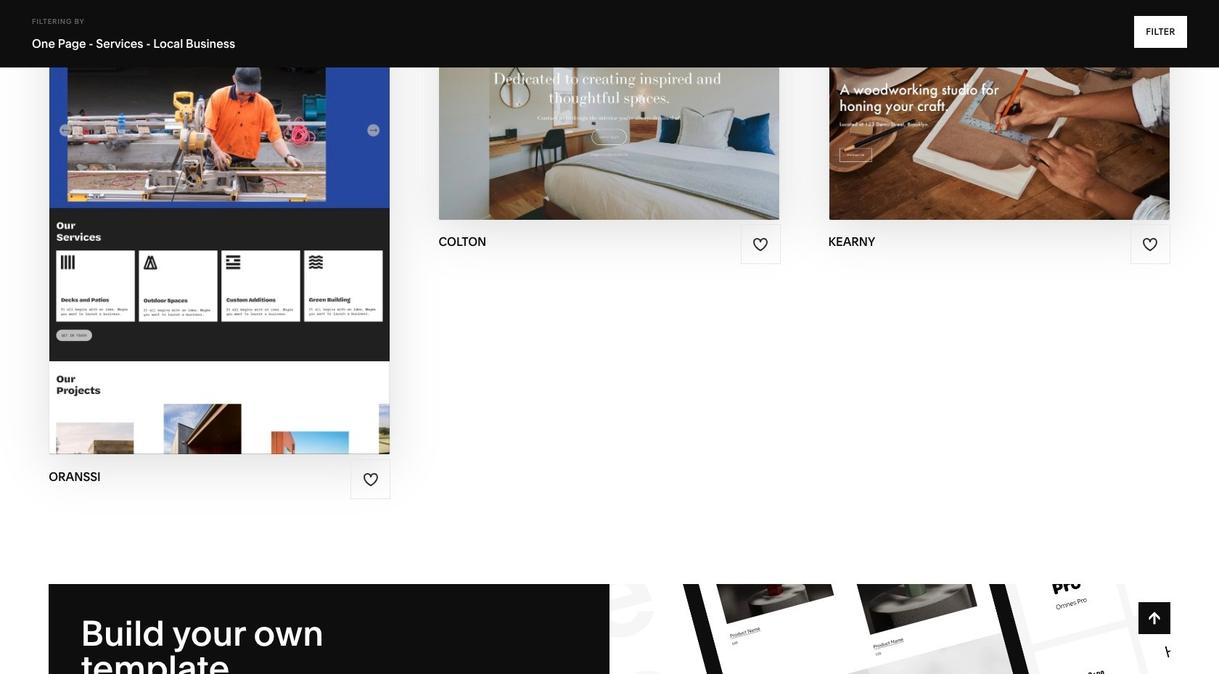 Task type: locate. For each thing, give the bounding box(es) containing it.
preview of building your own template image
[[610, 585, 1171, 675]]

kearny image
[[830, 1, 1170, 220]]



Task type: describe. For each thing, give the bounding box(es) containing it.
colton image
[[440, 1, 780, 220]]

oranssi image
[[50, 1, 390, 455]]

back to top image
[[1147, 611, 1163, 627]]

add kearny to your favorites list image
[[1143, 237, 1159, 253]]

add colton to your favorites list image
[[753, 237, 769, 253]]

add oranssi to your favorites list image
[[363, 472, 379, 488]]



Task type: vqa. For each thing, say whether or not it's contained in the screenshot.
Preview of building your own template image
yes



